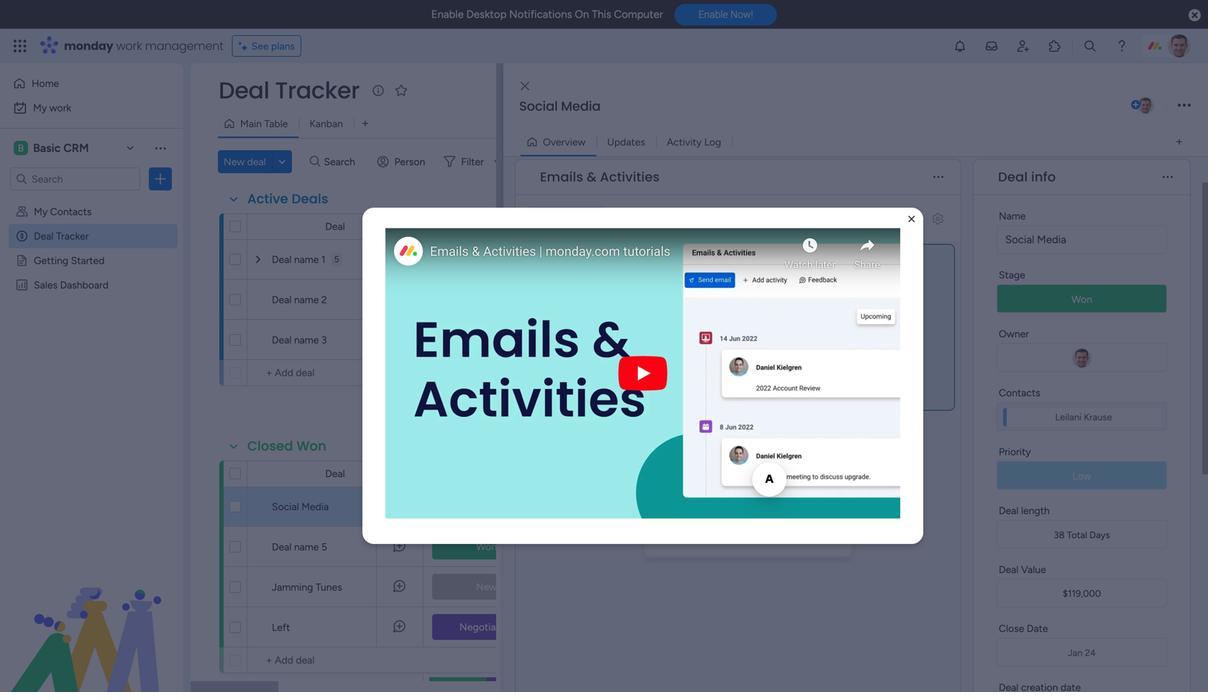Task type: locate. For each thing, give the bounding box(es) containing it.
option
[[0, 199, 183, 202]]

1 name from the top
[[294, 254, 319, 266]]

1 horizontal spatial add view image
[[1177, 137, 1183, 147]]

1 horizontal spatial 5
[[334, 254, 339, 265]]

add
[[670, 334, 687, 346]]

min)
[[745, 372, 767, 386]]

0 horizontal spatial stage
[[473, 221, 500, 233]]

4 name from the top
[[294, 541, 319, 554]]

stage down name
[[999, 269, 1026, 281]]

3 name from the top
[[294, 334, 319, 346]]

all up "activities" on the right top of the page
[[761, 319, 770, 332]]

0 horizontal spatial monday
[[64, 38, 113, 54]]

my
[[33, 102, 47, 114], [34, 206, 48, 218]]

options image
[[1178, 96, 1191, 115], [153, 172, 168, 186]]

5
[[334, 254, 339, 265], [322, 541, 327, 554]]

media down info
[[1038, 233, 1067, 246]]

0 horizontal spatial work
[[49, 102, 71, 114]]

1 horizontal spatial crm
[[627, 265, 649, 277]]

Closed Won field
[[244, 437, 330, 456]]

1 vertical spatial deal tracker
[[34, 230, 89, 242]]

activities
[[741, 334, 782, 346]]

media up overview
[[561, 97, 601, 115]]

public board image
[[15, 254, 29, 268]]

0 horizontal spatial sales
[[602, 265, 625, 277]]

0 vertical spatial deal tracker
[[219, 74, 360, 106]]

more dots image
[[934, 172, 944, 183]]

0 vertical spatial tracker
[[275, 74, 360, 106]]

0 vertical spatial negotiation
[[460, 334, 514, 346]]

2 vertical spatial monday
[[725, 290, 800, 314]]

social up created
[[697, 503, 724, 515]]

monday up home option in the top of the page
[[64, 38, 113, 54]]

all right add
[[689, 334, 699, 346]]

update feed image
[[985, 39, 999, 53]]

0 horizontal spatial contacts
[[50, 206, 92, 218]]

see plans
[[252, 40, 295, 52]]

main table button
[[218, 112, 299, 135]]

1 horizontal spatial deal tracker
[[219, 74, 360, 106]]

2 vertical spatial crm
[[853, 290, 893, 314]]

work
[[116, 38, 142, 54], [49, 102, 71, 114]]

0 vertical spatial stage
[[473, 221, 500, 233]]

0 horizontal spatial deal tracker
[[34, 230, 89, 242]]

social media up overview 'button'
[[519, 97, 601, 115]]

2 enable from the left
[[699, 8, 728, 20]]

1 vertical spatial crm
[[627, 265, 649, 277]]

&
[[587, 168, 597, 186]]

1 horizontal spatial of
[[729, 334, 739, 346]]

1 horizontal spatial work
[[116, 38, 142, 54]]

1 vertical spatial all
[[689, 334, 699, 346]]

deal up main
[[219, 74, 269, 106]]

work inside option
[[49, 102, 71, 114]]

options image down workspace options image
[[153, 172, 168, 186]]

enable left now!
[[699, 8, 728, 20]]

in up lifecycle
[[705, 290, 720, 314]]

0 vertical spatial new
[[224, 156, 245, 168]]

feature
[[657, 372, 696, 386]]

1 vertical spatial new
[[476, 581, 497, 594]]

deal up 5 button
[[325, 221, 345, 233]]

deal tracker up 'table'
[[219, 74, 360, 106]]

1 horizontal spatial contacts
[[999, 387, 1041, 399]]

0 vertical spatial in
[[705, 290, 720, 314]]

stage up discovery
[[473, 221, 500, 233]]

0 horizontal spatial tracker
[[56, 230, 89, 242]]

1 vertical spatial sales
[[804, 290, 849, 314]]

tracker up kanban button
[[275, 74, 360, 106]]

add view image
[[362, 119, 368, 129], [1177, 137, 1183, 147]]

1 horizontal spatial options image
[[1178, 96, 1191, 115]]

and,
[[873, 334, 892, 346]]

negotiation for left
[[460, 622, 514, 634]]

angle down image
[[279, 156, 286, 167]]

0 horizontal spatial new
[[224, 156, 245, 168]]

social down name
[[1006, 233, 1035, 246]]

lifecycle
[[699, 319, 736, 332]]

deal left "length"
[[999, 505, 1019, 517]]

media up by at the right of the page
[[727, 503, 755, 515]]

new inside button
[[224, 156, 245, 168]]

1 vertical spatial negotiation
[[460, 622, 514, 634]]

5 button
[[331, 240, 342, 280]]

1 vertical spatial stage
[[999, 269, 1026, 281]]

left
[[272, 622, 290, 634]]

5 up tunes
[[322, 541, 327, 554]]

crm up this
[[627, 265, 649, 277]]

2 and from the left
[[651, 334, 667, 346]]

0 horizontal spatial all
[[689, 334, 699, 346]]

name
[[999, 210, 1026, 222]]

1 enable from the left
[[431, 8, 464, 21]]

2 name from the top
[[294, 294, 319, 306]]

work down the home on the left
[[49, 102, 71, 114]]

customer
[[653, 319, 696, 332]]

of right types
[[729, 334, 739, 346]]

one
[[839, 319, 856, 332]]

of
[[590, 319, 600, 332], [729, 334, 739, 346]]

name left 1
[[294, 254, 319, 266]]

crm inside unlock this feature in monday sales crm keep track of your entire customer lifecycle with all interactions in one clear timeline. send and receive emails and add all types of activities like meetings, calls, and, more.
[[853, 290, 893, 314]]

1 negotiation from the top
[[460, 334, 514, 346]]

home option
[[9, 72, 175, 95]]

my inside option
[[33, 102, 47, 114]]

management
[[145, 38, 224, 54]]

Search in workspace field
[[30, 171, 120, 187]]

1 vertical spatial work
[[49, 102, 71, 114]]

Emails & Activities field
[[537, 168, 664, 187]]

my down the home on the left
[[33, 102, 47, 114]]

active deals
[[247, 190, 328, 208]]

0 horizontal spatial won
[[297, 437, 327, 456]]

in left the one
[[829, 319, 837, 332]]

crm right the basic
[[63, 141, 89, 155]]

search everything image
[[1083, 39, 1098, 53]]

1 horizontal spatial all
[[761, 319, 770, 332]]

0 horizontal spatial terry turtle image
[[1137, 96, 1155, 115]]

work up home option in the top of the page
[[116, 38, 142, 54]]

name for 2
[[294, 294, 319, 306]]

for
[[570, 372, 584, 386]]

and left add
[[651, 334, 667, 346]]

0 horizontal spatial and
[[565, 334, 582, 346]]

1 vertical spatial tracker
[[56, 230, 89, 242]]

notifications image
[[953, 39, 968, 53]]

v2 search image
[[310, 154, 320, 170]]

1 vertical spatial contacts
[[999, 387, 1041, 399]]

and
[[565, 334, 582, 346], [651, 334, 667, 346]]

monday up unlock
[[563, 265, 600, 277]]

1 vertical spatial monday
[[563, 265, 600, 277]]

options image right dapulse addbtn icon
[[1178, 96, 1191, 115]]

1 vertical spatial options image
[[153, 172, 168, 186]]

days
[[1090, 530, 1110, 541]]

0 horizontal spatial 5
[[322, 541, 327, 554]]

0 vertical spatial of
[[590, 319, 600, 332]]

help button
[[1135, 652, 1186, 676]]

0 vertical spatial monday
[[64, 38, 113, 54]]

0 vertical spatial contacts
[[50, 206, 92, 218]]

0 horizontal spatial add view image
[[362, 119, 368, 129]]

monday sales crm
[[563, 265, 649, 277]]

and down track
[[565, 334, 582, 346]]

my for my work
[[33, 102, 47, 114]]

new for new
[[476, 581, 497, 594]]

lottie animation element
[[0, 547, 183, 693]]

close
[[999, 623, 1025, 635]]

dapulse close image
[[1189, 8, 1201, 23]]

jan 24
[[1068, 648, 1096, 659]]

getting
[[34, 255, 68, 267]]

2 vertical spatial won
[[476, 541, 497, 553]]

0 horizontal spatial options image
[[153, 172, 168, 186]]

show board description image
[[370, 83, 387, 98]]

dashboard
[[60, 279, 109, 291]]

1 vertical spatial social media
[[1006, 233, 1067, 246]]

terry turtle image
[[1168, 35, 1191, 58], [1137, 96, 1155, 115]]

+ Add deal text field
[[255, 365, 417, 382]]

1 horizontal spatial in
[[829, 319, 837, 332]]

name for 3
[[294, 334, 319, 346]]

send
[[540, 334, 563, 346]]

1 vertical spatial add view image
[[1177, 137, 1183, 147]]

list box
[[0, 197, 183, 492]]

emails
[[540, 168, 584, 186]]

deal length 38 total days
[[999, 505, 1110, 541]]

enable inside enable now! button
[[699, 8, 728, 20]]

1 vertical spatial my
[[34, 206, 48, 218]]

social media up deal name 5
[[272, 501, 329, 513]]

1 vertical spatial won
[[297, 437, 327, 456]]

deal inside deal length 38 total days
[[999, 505, 1019, 517]]

1 horizontal spatial and
[[651, 334, 667, 346]]

contacts down search in workspace field
[[50, 206, 92, 218]]

select product image
[[13, 39, 27, 53]]

receive
[[584, 334, 617, 346]]

+ Add deal text field
[[255, 653, 417, 670]]

of up receive
[[590, 319, 600, 332]]

enable left desktop
[[431, 8, 464, 21]]

(3
[[731, 372, 742, 386]]

sales up this
[[602, 265, 625, 277]]

try
[[551, 372, 567, 386]]

1 vertical spatial of
[[729, 334, 739, 346]]

krause
[[1084, 412, 1113, 423]]

unlock this feature in monday sales crm keep track of your entire customer lifecycle with all interactions in one clear timeline. send and receive emails and add all types of activities like meetings, calls, and, more.
[[540, 290, 921, 346]]

all
[[761, 319, 770, 332], [689, 334, 699, 346]]

deal left 1
[[272, 254, 292, 266]]

0 vertical spatial crm
[[63, 141, 89, 155]]

deal left info
[[999, 168, 1028, 186]]

entire
[[625, 319, 651, 332]]

close image
[[521, 81, 530, 92]]

2 horizontal spatial monday
[[725, 290, 800, 314]]

work for monday
[[116, 38, 142, 54]]

1 horizontal spatial tracker
[[275, 74, 360, 106]]

help image
[[1115, 39, 1130, 53]]

mar
[[650, 467, 668, 480]]

enable now! button
[[675, 4, 777, 25]]

active
[[247, 190, 288, 208]]

try for free
[[551, 372, 608, 386]]

1 horizontal spatial monday
[[563, 265, 600, 277]]

5 inside button
[[334, 254, 339, 265]]

deal
[[247, 156, 266, 168]]

0 vertical spatial social media
[[519, 97, 601, 115]]

name left 2 at the top left of the page
[[294, 294, 319, 306]]

Deal info field
[[995, 168, 1060, 187]]

deal tracker down the my contacts
[[34, 230, 89, 242]]

new deal
[[224, 156, 266, 168]]

social media
[[519, 97, 601, 115], [1006, 233, 1067, 246], [272, 501, 329, 513]]

0 vertical spatial 5
[[334, 254, 339, 265]]

1 horizontal spatial terry turtle image
[[1168, 35, 1191, 58]]

2 horizontal spatial social media
[[1006, 233, 1067, 246]]

filter button
[[438, 150, 506, 173]]

notifications
[[509, 8, 572, 21]]

my for my contacts
[[34, 206, 48, 218]]

2 horizontal spatial crm
[[853, 290, 893, 314]]

0 horizontal spatial enable
[[431, 8, 464, 21]]

work for my
[[49, 102, 71, 114]]

1 vertical spatial 5
[[322, 541, 327, 554]]

0 vertical spatial terry turtle image
[[1168, 35, 1191, 58]]

stage inside field
[[473, 221, 500, 233]]

emails
[[620, 334, 648, 346]]

0 vertical spatial work
[[116, 38, 142, 54]]

contacts
[[50, 206, 92, 218], [999, 387, 1041, 399]]

Stage field
[[470, 219, 504, 235]]

name up jamming tunes
[[294, 541, 319, 554]]

closed
[[247, 437, 293, 456]]

5 right 1
[[334, 254, 339, 265]]

add to favorites image
[[394, 83, 409, 97]]

monday up with
[[725, 290, 800, 314]]

total
[[1067, 530, 1088, 541]]

Search field
[[320, 152, 364, 172]]

turtle
[[697, 533, 724, 545]]

interactions
[[773, 319, 826, 332]]

invite members image
[[1017, 39, 1031, 53]]

leilani krause
[[1056, 412, 1113, 423]]

date
[[1027, 623, 1049, 635]]

sales up the one
[[804, 290, 849, 314]]

negotiation
[[460, 334, 514, 346], [460, 622, 514, 634]]

emails & activities
[[540, 168, 660, 186]]

my down search in workspace field
[[34, 206, 48, 218]]

proposal
[[467, 294, 506, 306]]

jan
[[1068, 648, 1083, 659]]

1 and from the left
[[565, 334, 582, 346]]

crm up clear
[[853, 290, 893, 314]]

basic
[[33, 141, 61, 155]]

0 vertical spatial my
[[33, 102, 47, 114]]

try for free button
[[540, 364, 620, 393]]

name left 3
[[294, 334, 319, 346]]

social media down name
[[1006, 233, 1067, 246]]

0 horizontal spatial of
[[590, 319, 600, 332]]

0 vertical spatial sales
[[602, 265, 625, 277]]

tracker
[[275, 74, 360, 106], [56, 230, 89, 242]]

name
[[294, 254, 319, 266], [294, 294, 319, 306], [294, 334, 319, 346], [294, 541, 319, 554]]

crm
[[63, 141, 89, 155], [627, 265, 649, 277], [853, 290, 893, 314]]

contacts up priority in the right of the page
[[999, 387, 1041, 399]]

more.
[[894, 334, 919, 346]]

1 horizontal spatial enable
[[699, 8, 728, 20]]

1 horizontal spatial sales
[[804, 290, 849, 314]]

1 horizontal spatial social media
[[519, 97, 601, 115]]

main
[[240, 118, 262, 130]]

0 vertical spatial won
[[1072, 294, 1093, 306]]

home link
[[9, 72, 175, 95]]

1 horizontal spatial new
[[476, 581, 497, 594]]

0 vertical spatial all
[[761, 319, 770, 332]]

1 horizontal spatial stage
[[999, 269, 1026, 281]]

discovery
[[464, 254, 509, 266]]

0 horizontal spatial social media
[[272, 501, 329, 513]]

0 horizontal spatial crm
[[63, 141, 89, 155]]

my contacts
[[34, 206, 92, 218]]

updates button
[[597, 131, 656, 154]]

social down close icon
[[519, 97, 558, 115]]

deal up getting
[[34, 230, 54, 242]]

tracker up getting started
[[56, 230, 89, 242]]

2 negotiation from the top
[[460, 622, 514, 634]]



Task type: describe. For each thing, give the bounding box(es) containing it.
Social Media field
[[516, 97, 1129, 116]]

activities
[[600, 168, 660, 186]]

track
[[565, 319, 588, 332]]

activity
[[667, 136, 702, 148]]

Deal Tracker field
[[215, 74, 363, 106]]

activity log button
[[656, 131, 732, 154]]

info
[[1032, 168, 1056, 186]]

created
[[697, 518, 731, 530]]

updates
[[607, 136, 646, 148]]

kanban button
[[299, 112, 354, 135]]

my work option
[[9, 96, 175, 119]]

filter
[[461, 156, 484, 168]]

2
[[322, 294, 327, 306]]

priority
[[999, 446, 1032, 458]]

terry turtle
[[697, 518, 771, 545]]

computer
[[614, 8, 663, 21]]

desktop
[[467, 8, 507, 21]]

1 horizontal spatial won
[[476, 541, 497, 553]]

your
[[602, 319, 622, 332]]

deal name 1
[[272, 254, 326, 266]]

3
[[322, 334, 327, 346]]

value
[[1022, 564, 1047, 576]]

main table
[[240, 118, 288, 130]]

kanban
[[310, 118, 343, 130]]

types
[[701, 334, 726, 346]]

Active Deals field
[[244, 190, 332, 209]]

getting started
[[34, 255, 105, 267]]

with
[[739, 319, 758, 332]]

this
[[592, 8, 612, 21]]

0 vertical spatial add view image
[[362, 119, 368, 129]]

help
[[1148, 656, 1173, 671]]

more dots image
[[1163, 172, 1173, 183]]

deal up jamming in the left of the page
[[272, 541, 292, 554]]

low
[[1073, 471, 1092, 483]]

home
[[32, 77, 59, 90]]

monday inside unlock this feature in monday sales crm keep track of your entire customer lifecycle with all interactions in one clear timeline. send and receive emails and add all types of activities like meetings, calls, and, more.
[[725, 290, 800, 314]]

won inside the closed won field
[[297, 437, 327, 456]]

social media inside field
[[519, 97, 601, 115]]

deal tracker inside list box
[[34, 230, 89, 242]]

negotiation for deal name 3
[[460, 334, 514, 346]]

deal left 2 at the top left of the page
[[272, 294, 292, 306]]

deal value
[[999, 564, 1047, 576]]

workspace selection element
[[14, 140, 91, 157]]

deal name 2
[[272, 294, 327, 306]]

monday work management
[[64, 38, 224, 54]]

deal name 3
[[272, 334, 327, 346]]

enable for enable desktop notifications on this computer
[[431, 8, 464, 21]]

jamming
[[272, 582, 313, 594]]

tracker inside list box
[[56, 230, 89, 242]]

enable now!
[[699, 8, 754, 20]]

sales
[[34, 279, 58, 291]]

social media created by
[[697, 503, 755, 530]]

lottie animation image
[[0, 547, 183, 693]]

list box containing my contacts
[[0, 197, 183, 492]]

deal left 3
[[272, 334, 292, 346]]

workspace image
[[14, 140, 28, 156]]

by
[[734, 518, 745, 530]]

like
[[784, 334, 799, 346]]

social inside field
[[519, 97, 558, 115]]

plans
[[271, 40, 295, 52]]

person button
[[372, 150, 434, 173]]

on
[[575, 8, 589, 21]]

jamming tunes
[[272, 582, 342, 594]]

name for 1
[[294, 254, 319, 266]]

new for new deal
[[224, 156, 245, 168]]

0 vertical spatial options image
[[1178, 96, 1191, 115]]

b
[[18, 142, 24, 154]]

unlock
[[540, 290, 598, 314]]

social up deal name 5
[[272, 501, 299, 513]]

workspace options image
[[153, 141, 168, 155]]

1 vertical spatial in
[[829, 319, 837, 332]]

owner
[[999, 328, 1030, 340]]

monday for monday work management
[[64, 38, 113, 54]]

feature demo (3 min) button
[[625, 364, 779, 393]]

see
[[252, 40, 269, 52]]

sales dashboard
[[34, 279, 109, 291]]

0 horizontal spatial in
[[705, 290, 720, 314]]

enable for enable now!
[[699, 8, 728, 20]]

log
[[705, 136, 722, 148]]

media up deal name 5
[[302, 501, 329, 513]]

person
[[395, 156, 425, 168]]

media inside field
[[561, 97, 601, 115]]

dapulse addbtn image
[[1132, 101, 1141, 110]]

calls,
[[848, 334, 870, 346]]

deal info
[[999, 168, 1056, 186]]

my work link
[[9, 96, 175, 119]]

deal left value
[[999, 564, 1019, 576]]

social inside social media created by
[[697, 503, 724, 515]]

see plans button
[[232, 35, 302, 57]]

arrow down image
[[489, 153, 506, 171]]

crm inside workspace selection element
[[63, 141, 89, 155]]

deal inside field
[[999, 168, 1028, 186]]

basic crm
[[33, 141, 89, 155]]

monday for monday sales crm
[[563, 265, 600, 277]]

sales inside unlock this feature in monday sales crm keep track of your entire customer lifecycle with all interactions in one clear timeline. send and receive emails and add all types of activities like meetings, calls, and, more.
[[804, 290, 849, 314]]

overview
[[543, 136, 586, 148]]

feature demo (3 min)
[[657, 372, 767, 386]]

2 vertical spatial social media
[[272, 501, 329, 513]]

leilani
[[1056, 412, 1082, 423]]

my work
[[33, 102, 71, 114]]

2 horizontal spatial won
[[1072, 294, 1093, 306]]

new deal button
[[218, 150, 272, 173]]

length
[[1022, 505, 1050, 517]]

24
[[1085, 648, 1096, 659]]

enable desktop notifications on this computer
[[431, 8, 663, 21]]

deal down the closed won field
[[325, 468, 345, 480]]

now!
[[731, 8, 754, 20]]

overview button
[[521, 131, 597, 154]]

started
[[71, 255, 105, 267]]

public dashboard image
[[15, 278, 29, 292]]

monday marketplace image
[[1048, 39, 1063, 53]]

1 vertical spatial terry turtle image
[[1137, 96, 1155, 115]]

terry
[[747, 518, 771, 530]]

deal inside list box
[[34, 230, 54, 242]]

name for 5
[[294, 541, 319, 554]]

keep
[[540, 319, 563, 332]]

tunes
[[316, 582, 342, 594]]

media inside social media created by
[[727, 503, 755, 515]]

timeline.
[[883, 319, 921, 332]]



Task type: vqa. For each thing, say whether or not it's contained in the screenshot.
Contact sales element
no



